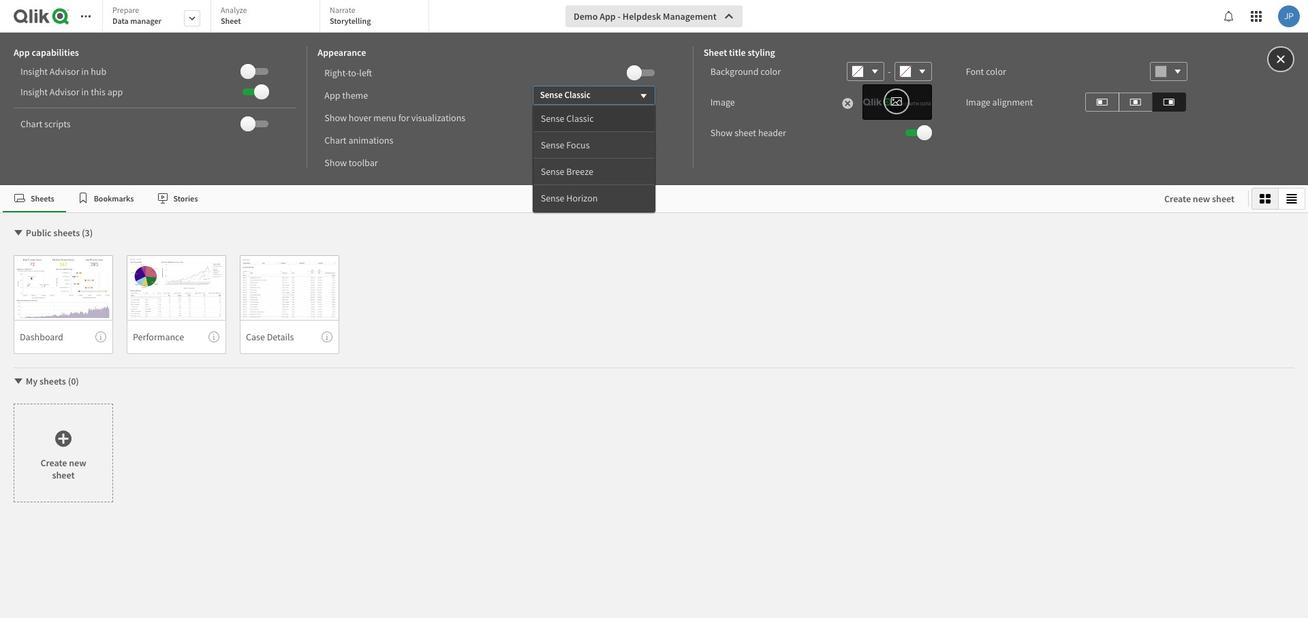 Task type: vqa. For each thing, say whether or not it's contained in the screenshot.
toolbar containing Demo App - Helpdesk Management
yes



Task type: locate. For each thing, give the bounding box(es) containing it.
color down styling
[[761, 65, 781, 78]]

close app options image
[[1275, 51, 1288, 67]]

capabilities
[[32, 46, 79, 59]]

tooltip left performance on the left bottom of the page
[[95, 332, 106, 343]]

tooltip inside case details menu item
[[322, 332, 333, 343]]

- inside button
[[618, 10, 621, 22]]

font color
[[966, 65, 1007, 78]]

1 horizontal spatial image
[[966, 96, 991, 108]]

0 horizontal spatial -
[[618, 10, 621, 22]]

toolbar containing demo app - helpdesk management
[[0, 0, 1309, 185]]

select image image
[[891, 93, 903, 110]]

chart
[[20, 118, 42, 130], [325, 134, 347, 146]]

sheets
[[53, 227, 80, 239], [40, 376, 66, 388]]

1 insight from the top
[[20, 65, 48, 78]]

styling
[[748, 46, 776, 59]]

tooltip inside the performance menu item
[[209, 332, 219, 343]]

app
[[600, 10, 616, 22], [14, 46, 30, 59], [325, 89, 340, 101]]

2 vertical spatial show
[[325, 156, 347, 169]]

narrate storytelling
[[330, 5, 371, 26]]

1 horizontal spatial tooltip
[[209, 332, 219, 343]]

right-
[[325, 66, 348, 79]]

tooltip
[[95, 332, 106, 343], [209, 332, 219, 343], [322, 332, 333, 343]]

insight for insight advisor in this app
[[20, 86, 48, 98]]

tooltip right the details
[[322, 332, 333, 343]]

application containing demo app - helpdesk management
[[0, 0, 1309, 619]]

stories
[[173, 193, 198, 203]]

2 in from the top
[[81, 86, 89, 98]]

tab list
[[102, 0, 434, 34], [3, 185, 1151, 213]]

app capabilities
[[14, 46, 79, 59]]

in for hub
[[81, 65, 89, 78]]

show
[[325, 111, 347, 124], [711, 127, 733, 139], [325, 156, 347, 169]]

1 vertical spatial insight
[[20, 86, 48, 98]]

create inside button
[[1165, 193, 1191, 205]]

sheets left "(3)"
[[53, 227, 80, 239]]

sense breeze
[[541, 166, 594, 178]]

align left image
[[1097, 94, 1108, 110]]

1 horizontal spatial -
[[888, 65, 891, 78]]

management
[[663, 10, 717, 22]]

show toolbar
[[325, 156, 378, 169]]

analyze sheet
[[221, 5, 247, 26]]

hub
[[91, 65, 106, 78]]

0 vertical spatial tab list
[[102, 0, 434, 34]]

1 vertical spatial sheets
[[40, 376, 66, 388]]

2 vertical spatial sheet
[[52, 469, 75, 482]]

background
[[711, 65, 759, 78]]

image down 'font'
[[966, 96, 991, 108]]

menu
[[374, 111, 397, 124]]

in
[[81, 65, 89, 78], [81, 86, 89, 98]]

1 horizontal spatial create new sheet
[[1165, 193, 1235, 205]]

advisor
[[50, 65, 79, 78], [50, 86, 79, 98]]

app left capabilities
[[14, 46, 30, 59]]

1 horizontal spatial app
[[325, 89, 340, 101]]

1 vertical spatial -
[[888, 65, 891, 78]]

show for show sheet header
[[711, 127, 733, 139]]

grid view image
[[1260, 194, 1271, 204]]

list view image
[[1287, 194, 1298, 204]]

app
[[107, 86, 123, 98]]

show for show toolbar
[[325, 156, 347, 169]]

1 vertical spatial sense classic
[[541, 112, 594, 125]]

sheet inside the analyze sheet
[[221, 16, 241, 26]]

0 vertical spatial create
[[1165, 193, 1191, 205]]

for
[[399, 111, 410, 124]]

sense classic inside button
[[540, 89, 591, 101]]

sense focus
[[541, 139, 590, 151]]

storytelling
[[330, 16, 371, 26]]

1 vertical spatial chart
[[325, 134, 347, 146]]

create new sheet inside button
[[1165, 193, 1235, 205]]

0 vertical spatial advisor
[[50, 65, 79, 78]]

1 horizontal spatial new
[[1193, 193, 1211, 205]]

classic
[[565, 89, 591, 101], [567, 112, 594, 125]]

advisor for hub
[[50, 65, 79, 78]]

bookmarks button
[[66, 185, 146, 213]]

app right "demo"
[[600, 10, 616, 22]]

1 vertical spatial advisor
[[50, 86, 79, 98]]

0 vertical spatial sheet
[[221, 16, 241, 26]]

-
[[618, 10, 621, 22], [888, 65, 891, 78]]

0 horizontal spatial chart
[[20, 118, 42, 130]]

2 advisor from the top
[[50, 86, 79, 98]]

create new sheet
[[1165, 193, 1235, 205], [40, 457, 86, 482]]

dashboard sheet is selected. press the spacebar or enter key to open dashboard sheet. use the right and left arrow keys to navigate. element
[[14, 256, 113, 354]]

insight
[[20, 65, 48, 78], [20, 86, 48, 98]]

2 vertical spatial app
[[325, 89, 340, 101]]

appearance
[[318, 46, 366, 59]]

0 vertical spatial chart
[[20, 118, 42, 130]]

1 image from the left
[[711, 96, 735, 108]]

0 vertical spatial show
[[325, 111, 347, 124]]

2 horizontal spatial app
[[600, 10, 616, 22]]

1 in from the top
[[81, 65, 89, 78]]

0 vertical spatial sense classic
[[540, 89, 591, 101]]

0 horizontal spatial color
[[761, 65, 781, 78]]

dashboard menu item
[[14, 320, 113, 354]]

0 horizontal spatial tooltip
[[95, 332, 106, 343]]

sheets left the (0)
[[40, 376, 66, 388]]

sheets
[[31, 193, 54, 203]]

- left helpdesk
[[618, 10, 621, 22]]

helpdesk
[[623, 10, 661, 22]]

sheet
[[735, 127, 757, 139], [1213, 193, 1235, 205], [52, 469, 75, 482]]

tooltip inside dashboard menu item
[[95, 332, 106, 343]]

show left header
[[711, 127, 733, 139]]

1 vertical spatial in
[[81, 86, 89, 98]]

toolbar
[[349, 156, 378, 169]]

classic inside button
[[565, 89, 591, 101]]

0 vertical spatial create new sheet
[[1165, 193, 1235, 205]]

chart up show toolbar
[[325, 134, 347, 146]]

chart animations
[[325, 134, 393, 146]]

1 horizontal spatial sheet
[[735, 127, 757, 139]]

1 vertical spatial sheet
[[1213, 193, 1235, 205]]

- up select image on the right
[[888, 65, 891, 78]]

app for app capabilities
[[14, 46, 30, 59]]

sense horizon
[[541, 192, 598, 204]]

app inside button
[[600, 10, 616, 22]]

0 vertical spatial -
[[618, 10, 621, 22]]

1 horizontal spatial create
[[1165, 193, 1191, 205]]

sheet left title
[[704, 46, 727, 59]]

1 tooltip from the left
[[95, 332, 106, 343]]

create
[[1165, 193, 1191, 205], [40, 457, 67, 469]]

2 color from the left
[[986, 65, 1007, 78]]

1 vertical spatial tab list
[[3, 185, 1151, 213]]

0 horizontal spatial app
[[14, 46, 30, 59]]

insight up chart scripts
[[20, 86, 48, 98]]

insight down app capabilities
[[20, 65, 48, 78]]

sense
[[540, 89, 563, 101], [541, 112, 565, 125], [541, 139, 565, 151], [541, 166, 565, 178], [541, 192, 565, 204]]

0 vertical spatial in
[[81, 65, 89, 78]]

color
[[761, 65, 781, 78], [986, 65, 1007, 78]]

focus
[[567, 139, 590, 151]]

group
[[1252, 188, 1306, 210]]

application
[[0, 0, 1309, 619]]

insight advisor in hub
[[20, 65, 106, 78]]

prepare
[[112, 5, 139, 15]]

advisor for this
[[50, 86, 79, 98]]

0 vertical spatial insight
[[20, 65, 48, 78]]

3 tooltip from the left
[[322, 332, 333, 343]]

image
[[711, 96, 735, 108], [966, 96, 991, 108]]

case
[[246, 331, 265, 343]]

1 color from the left
[[761, 65, 781, 78]]

0 horizontal spatial sheet
[[221, 16, 241, 26]]

app for app theme
[[325, 89, 340, 101]]

2 tooltip from the left
[[209, 332, 219, 343]]

app left theme on the left top of the page
[[325, 89, 340, 101]]

0 vertical spatial app
[[600, 10, 616, 22]]

demo app - helpdesk management button
[[566, 5, 743, 27]]

in left this
[[81, 86, 89, 98]]

0 horizontal spatial image
[[711, 96, 735, 108]]

(0)
[[68, 376, 79, 388]]

1 vertical spatial show
[[711, 127, 733, 139]]

1 vertical spatial create new sheet
[[40, 457, 86, 482]]

tooltip left case
[[209, 332, 219, 343]]

0 horizontal spatial new
[[69, 457, 86, 469]]

1 vertical spatial create
[[40, 457, 67, 469]]

sheet down analyze at the top of the page
[[221, 16, 241, 26]]

new
[[1193, 193, 1211, 205], [69, 457, 86, 469]]

case details
[[246, 331, 294, 343]]

0 vertical spatial new
[[1193, 193, 1211, 205]]

sheet
[[221, 16, 241, 26], [704, 46, 727, 59]]

2 horizontal spatial sheet
[[1213, 193, 1235, 205]]

1 horizontal spatial color
[[986, 65, 1007, 78]]

image down the background
[[711, 96, 735, 108]]

1 horizontal spatial chart
[[325, 134, 347, 146]]

case details menu item
[[240, 320, 339, 354]]

1 vertical spatial new
[[69, 457, 86, 469]]

in left the hub at the top left
[[81, 65, 89, 78]]

0 vertical spatial classic
[[565, 89, 591, 101]]

advisor down insight advisor in hub
[[50, 86, 79, 98]]

sense classic
[[540, 89, 591, 101], [541, 112, 594, 125]]

align center image
[[1131, 94, 1141, 110]]

james peterson image
[[1279, 5, 1301, 27]]

color right 'font'
[[986, 65, 1007, 78]]

1 vertical spatial sheet
[[704, 46, 727, 59]]

2 horizontal spatial tooltip
[[322, 332, 333, 343]]

performance sheet is selected. press the spacebar or enter key to open performance sheet. use the right and left arrow keys to navigate. element
[[127, 256, 226, 354]]

1 advisor from the top
[[50, 65, 79, 78]]

create new sheet button
[[1154, 188, 1246, 210]]

show left hover
[[325, 111, 347, 124]]

background color
[[711, 65, 781, 78]]

1 vertical spatial app
[[14, 46, 30, 59]]

2 image from the left
[[966, 96, 991, 108]]

alignment
[[993, 96, 1034, 108]]

advisor down capabilities
[[50, 65, 79, 78]]

performance
[[133, 331, 184, 343]]

2 insight from the top
[[20, 86, 48, 98]]

chart left 'scripts'
[[20, 118, 42, 130]]

1 vertical spatial classic
[[567, 112, 594, 125]]

demo
[[574, 10, 598, 22]]

sheet title styling
[[704, 46, 776, 59]]

show left toolbar
[[325, 156, 347, 169]]

0 vertical spatial sheets
[[53, 227, 80, 239]]

toolbar
[[0, 0, 1309, 185]]

sheet inside the create new sheet button
[[1213, 193, 1235, 205]]



Task type: describe. For each thing, give the bounding box(es) containing it.
hover
[[349, 111, 372, 124]]

header
[[759, 127, 787, 139]]

new inside button
[[1193, 193, 1211, 205]]

sense inside button
[[540, 89, 563, 101]]

color for font color
[[986, 65, 1007, 78]]

public sheets (3)
[[26, 227, 93, 239]]

chart scripts
[[20, 118, 71, 130]]

stories button
[[146, 185, 209, 213]]

this
[[91, 86, 106, 98]]

sheets button
[[3, 185, 66, 213]]

align right image
[[1164, 94, 1175, 110]]

show sheet header
[[711, 127, 787, 139]]

tab list containing prepare
[[102, 0, 434, 34]]

0 horizontal spatial create new sheet
[[40, 457, 86, 482]]

collapse image
[[13, 228, 24, 239]]

insight advisor in this app
[[20, 86, 123, 98]]

font
[[966, 65, 985, 78]]

(3)
[[82, 227, 93, 239]]

narrate
[[330, 5, 356, 15]]

performance menu item
[[127, 320, 226, 354]]

color for background color
[[761, 65, 781, 78]]

remove image image
[[843, 97, 854, 110]]

details
[[267, 331, 294, 343]]

collapse image
[[13, 376, 24, 387]]

insight for insight advisor in hub
[[20, 65, 48, 78]]

sheets for my sheets
[[40, 376, 66, 388]]

public
[[26, 227, 52, 239]]

analyze
[[221, 5, 247, 15]]

theme
[[342, 89, 368, 101]]

visualizations
[[412, 111, 466, 124]]

bookmarks
[[94, 193, 134, 203]]

my
[[26, 376, 38, 388]]

horizon
[[567, 192, 598, 204]]

breeze
[[567, 166, 594, 178]]

in for this
[[81, 86, 89, 98]]

show hover menu for visualizations
[[325, 111, 466, 124]]

dashboard
[[20, 331, 63, 343]]

right-to-left
[[325, 66, 372, 79]]

show for show hover menu for visualizations
[[325, 111, 347, 124]]

image for image
[[711, 96, 735, 108]]

title
[[729, 46, 746, 59]]

app theme
[[325, 89, 368, 101]]

tooltip for dashboard
[[95, 332, 106, 343]]

chart for chart animations
[[325, 134, 347, 146]]

demo app - helpdesk management
[[574, 10, 717, 22]]

to-
[[348, 66, 359, 79]]

image for image alignment
[[966, 96, 991, 108]]

0 horizontal spatial sheet
[[52, 469, 75, 482]]

image alignment
[[966, 96, 1034, 108]]

scripts
[[44, 118, 71, 130]]

left
[[359, 66, 372, 79]]

manager
[[130, 16, 162, 26]]

1 horizontal spatial sheet
[[704, 46, 727, 59]]

0 horizontal spatial create
[[40, 457, 67, 469]]

sense classic button
[[533, 86, 655, 105]]

sheets for public sheets
[[53, 227, 80, 239]]

animations
[[349, 134, 393, 146]]

chart for chart scripts
[[20, 118, 42, 130]]

prepare data manager
[[112, 5, 162, 26]]

my sheets (0)
[[26, 376, 79, 388]]

tooltip for performance
[[209, 332, 219, 343]]

tab list containing sheets
[[3, 185, 1151, 213]]

case details sheet is selected. press the spacebar or enter key to open case details sheet. use the right and left arrow keys to navigate. element
[[240, 256, 339, 354]]

data
[[112, 16, 129, 26]]

tooltip for case details
[[322, 332, 333, 343]]

0 vertical spatial sheet
[[735, 127, 757, 139]]



